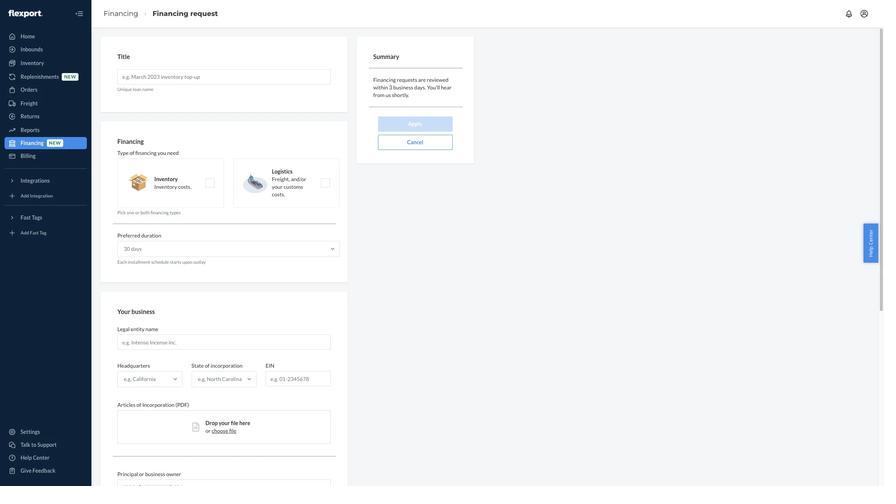 Task type: vqa. For each thing, say whether or not it's contained in the screenshot.
schedule
yes



Task type: describe. For each thing, give the bounding box(es) containing it.
starts
[[170, 260, 181, 265]]

unique
[[117, 86, 132, 92]]

both
[[140, 210, 150, 216]]

state of incorporation
[[192, 363, 243, 369]]

30 days
[[124, 246, 142, 252]]

inbounds
[[21, 46, 43, 53]]

days
[[131, 246, 142, 252]]

of for state
[[205, 363, 210, 369]]

schedule
[[151, 260, 169, 265]]

open account menu image
[[860, 9, 869, 18]]

types
[[170, 210, 181, 216]]

are
[[418, 76, 426, 83]]

installment
[[128, 260, 150, 265]]

close navigation image
[[75, 9, 84, 18]]

0 vertical spatial or
[[135, 210, 140, 216]]

add integration link
[[5, 190, 87, 202]]

integrations button
[[5, 175, 87, 187]]

principal
[[117, 471, 138, 478]]

flexport logo image
[[8, 10, 43, 17]]

tags
[[32, 215, 42, 221]]

financing requests are reviewed within 3 business days. you'll hear from us shortly.
[[373, 76, 452, 98]]

reviewed
[[427, 76, 449, 83]]

reports
[[21, 127, 40, 133]]

shortly.
[[392, 92, 409, 98]]

freight,
[[272, 176, 290, 183]]

returns link
[[5, 111, 87, 123]]

file alt image
[[193, 423, 199, 432]]

inventory for inventory
[[21, 60, 44, 66]]

pick one or both financing types
[[117, 210, 181, 216]]

outlay
[[193, 260, 206, 265]]

2 vertical spatial or
[[139, 471, 144, 478]]

e.g. north carolina
[[198, 376, 242, 383]]

0 vertical spatial financing
[[135, 150, 157, 156]]

california
[[133, 376, 156, 383]]

hear
[[441, 84, 452, 91]]

title
[[117, 53, 130, 60]]

one
[[127, 210, 134, 216]]

billing link
[[5, 150, 87, 162]]

and/or
[[291, 176, 306, 183]]

help inside help center button
[[867, 246, 874, 257]]

each installment schedule starts upon outlay
[[117, 260, 206, 265]]

2 vertical spatial inventory
[[154, 184, 177, 190]]

need
[[167, 150, 179, 156]]

of for articles
[[137, 402, 141, 409]]

drop
[[206, 420, 218, 427]]

settings
[[21, 429, 40, 436]]

summary
[[373, 53, 399, 60]]

help inside help center link
[[21, 455, 32, 461]]

2 vertical spatial business
[[145, 471, 165, 478]]

home link
[[5, 30, 87, 43]]

1 vertical spatial business
[[131, 308, 155, 315]]

name for unique loan name
[[142, 86, 153, 92]]

replenishments
[[21, 74, 59, 80]]

you'll
[[427, 84, 440, 91]]

inventory inventory costs.
[[154, 176, 191, 190]]

1 vertical spatial help center
[[21, 455, 50, 461]]

1 vertical spatial financing
[[151, 210, 169, 216]]

add integration
[[21, 193, 53, 199]]

help center inside button
[[867, 229, 874, 257]]

apply
[[408, 121, 422, 127]]

e.g. Intense Incense inc. field
[[117, 335, 331, 350]]

business inside financing requests are reviewed within 3 business days. you'll hear from us shortly.
[[393, 84, 413, 91]]

1 vertical spatial fast
[[30, 230, 39, 236]]

support
[[37, 442, 57, 449]]

within
[[373, 84, 388, 91]]

integrations
[[21, 178, 50, 184]]

add fast tag link
[[5, 227, 87, 239]]

1 vertical spatial center
[[33, 455, 50, 461]]

principal or business owner
[[117, 471, 181, 478]]

3
[[389, 84, 392, 91]]

financing for financing link
[[104, 9, 138, 18]]

carolina
[[222, 376, 242, 383]]

drop your file here or choose file
[[206, 420, 250, 435]]

legal
[[117, 326, 130, 333]]

cancel button
[[378, 135, 453, 150]]

us
[[386, 92, 391, 98]]

new for financing
[[49, 140, 61, 146]]

add fast tag
[[21, 230, 46, 236]]

feedback
[[33, 468, 55, 474]]

integration
[[30, 193, 53, 199]]

preferred duration
[[117, 233, 161, 239]]

Owner's full name field
[[117, 480, 331, 487]]

articles
[[117, 402, 135, 409]]

inventory for inventory inventory costs.
[[154, 176, 178, 183]]

help center link
[[5, 452, 87, 465]]

logistics
[[272, 169, 293, 175]]

customs
[[284, 184, 303, 190]]

breadcrumbs navigation
[[98, 3, 224, 25]]

entity
[[131, 326, 144, 333]]

open notifications image
[[844, 9, 854, 18]]

1 vertical spatial file
[[229, 428, 236, 435]]

billing
[[21, 153, 36, 159]]

financing for financing request
[[153, 9, 188, 18]]

freight link
[[5, 98, 87, 110]]

reports link
[[5, 124, 87, 136]]

north
[[207, 376, 221, 383]]

or inside drop your file here or choose file
[[206, 428, 211, 435]]

financing request link
[[153, 9, 218, 18]]

e.g. 01-2345678 text field
[[266, 372, 330, 386]]

legal entity name
[[117, 326, 158, 333]]

state
[[192, 363, 204, 369]]

costs. inside 'logistics freight, and/or your customs costs.'
[[272, 191, 285, 198]]



Task type: locate. For each thing, give the bounding box(es) containing it.
your inside 'logistics freight, and/or your customs costs.'
[[272, 184, 283, 190]]

fast left the tag
[[30, 230, 39, 236]]

new up orders link
[[64, 74, 76, 80]]

inventory link
[[5, 57, 87, 69]]

file left here
[[231, 420, 238, 427]]

center
[[867, 229, 874, 245], [33, 455, 50, 461]]

inventory
[[21, 60, 44, 66], [154, 176, 178, 183], [154, 184, 177, 190]]

1 horizontal spatial your
[[272, 184, 283, 190]]

of for type
[[130, 150, 134, 156]]

1 horizontal spatial of
[[137, 402, 141, 409]]

new for replenishments
[[64, 74, 76, 80]]

headquarters
[[117, 363, 150, 369]]

returns
[[21, 113, 40, 120]]

financing link
[[104, 9, 138, 18]]

new down reports link
[[49, 140, 61, 146]]

e.g. for e.g. california
[[124, 376, 132, 383]]

or down drop
[[206, 428, 211, 435]]

0 vertical spatial costs.
[[178, 184, 191, 190]]

apply button
[[378, 116, 453, 132]]

type of financing you need
[[117, 150, 179, 156]]

days.
[[414, 84, 426, 91]]

0 horizontal spatial help
[[21, 455, 32, 461]]

1 vertical spatial costs.
[[272, 191, 285, 198]]

upon
[[182, 260, 192, 265]]

duration
[[141, 233, 161, 239]]

name
[[142, 86, 153, 92], [146, 326, 158, 333]]

0 vertical spatial center
[[867, 229, 874, 245]]

1 vertical spatial name
[[146, 326, 158, 333]]

name for legal entity name
[[146, 326, 158, 333]]

inventory down you on the left top of the page
[[154, 176, 178, 183]]

costs. up types
[[178, 184, 191, 190]]

2 vertical spatial of
[[137, 402, 141, 409]]

incorporation
[[211, 363, 243, 369]]

0 vertical spatial of
[[130, 150, 134, 156]]

1 horizontal spatial new
[[64, 74, 76, 80]]

help center button
[[864, 224, 878, 263]]

add for add integration
[[21, 193, 29, 199]]

each
[[117, 260, 127, 265]]

you
[[158, 150, 166, 156]]

e.g. down headquarters
[[124, 376, 132, 383]]

here
[[239, 420, 250, 427]]

financing
[[135, 150, 157, 156], [151, 210, 169, 216]]

pick
[[117, 210, 126, 216]]

tag
[[40, 230, 46, 236]]

0 vertical spatial name
[[142, 86, 153, 92]]

e.g. March 2023 inventory top-up field
[[117, 69, 331, 84]]

talk to support link
[[5, 439, 87, 452]]

talk to support
[[21, 442, 57, 449]]

costs. down freight,
[[272, 191, 285, 198]]

costs. inside inventory inventory costs.
[[178, 184, 191, 190]]

business left owner
[[145, 471, 165, 478]]

fast
[[21, 215, 31, 221], [30, 230, 39, 236]]

0 vertical spatial inventory
[[21, 60, 44, 66]]

request
[[190, 9, 218, 18]]

1 vertical spatial add
[[21, 230, 29, 236]]

financing
[[104, 9, 138, 18], [153, 9, 188, 18], [373, 76, 396, 83], [117, 138, 144, 145], [21, 140, 44, 146]]

help
[[867, 246, 874, 257], [21, 455, 32, 461]]

ein
[[266, 363, 274, 369]]

your down freight,
[[272, 184, 283, 190]]

1 vertical spatial inventory
[[154, 176, 178, 183]]

or right the principal
[[139, 471, 144, 478]]

0 vertical spatial fast
[[21, 215, 31, 221]]

orders
[[21, 87, 37, 93]]

2 add from the top
[[21, 230, 29, 236]]

or right one
[[135, 210, 140, 216]]

add for add fast tag
[[21, 230, 29, 236]]

your business
[[117, 308, 155, 315]]

0 vertical spatial add
[[21, 193, 29, 199]]

e.g.
[[124, 376, 132, 383], [198, 376, 206, 383]]

settings link
[[5, 426, 87, 439]]

of right type
[[130, 150, 134, 156]]

1 vertical spatial new
[[49, 140, 61, 146]]

fast inside dropdown button
[[21, 215, 31, 221]]

30
[[124, 246, 130, 252]]

business
[[393, 84, 413, 91], [131, 308, 155, 315], [145, 471, 165, 478]]

(pdf)
[[175, 402, 189, 409]]

fast left tags
[[21, 215, 31, 221]]

of right the state
[[205, 363, 210, 369]]

financing inside financing requests are reviewed within 3 business days. you'll hear from us shortly.
[[373, 76, 396, 83]]

1 vertical spatial or
[[206, 428, 211, 435]]

inventory down inbounds
[[21, 60, 44, 66]]

or
[[135, 210, 140, 216], [206, 428, 211, 435], [139, 471, 144, 478]]

owner
[[166, 471, 181, 478]]

0 vertical spatial new
[[64, 74, 76, 80]]

preferred
[[117, 233, 140, 239]]

financing request
[[153, 9, 218, 18]]

2 horizontal spatial of
[[205, 363, 210, 369]]

name right entity
[[146, 326, 158, 333]]

type
[[117, 150, 129, 156]]

fast tags
[[21, 215, 42, 221]]

logistics freight, and/or your customs costs.
[[272, 169, 306, 198]]

1 add from the top
[[21, 193, 29, 199]]

your
[[117, 308, 130, 315]]

fast tags button
[[5, 212, 87, 224]]

your
[[272, 184, 283, 190], [219, 420, 230, 427]]

0 vertical spatial file
[[231, 420, 238, 427]]

0 vertical spatial your
[[272, 184, 283, 190]]

your inside drop your file here or choose file
[[219, 420, 230, 427]]

financing for financing requests are reviewed within 3 business days. you'll hear from us shortly.
[[373, 76, 396, 83]]

1 vertical spatial of
[[205, 363, 210, 369]]

1 horizontal spatial help center
[[867, 229, 874, 257]]

0 horizontal spatial your
[[219, 420, 230, 427]]

0 vertical spatial help center
[[867, 229, 874, 257]]

0 horizontal spatial new
[[49, 140, 61, 146]]

inventory up types
[[154, 184, 177, 190]]

give
[[21, 468, 31, 474]]

of right "articles"
[[137, 402, 141, 409]]

add down fast tags
[[21, 230, 29, 236]]

2 e.g. from the left
[[198, 376, 206, 383]]

0 horizontal spatial help center
[[21, 455, 50, 461]]

0 vertical spatial business
[[393, 84, 413, 91]]

1 vertical spatial help
[[21, 455, 32, 461]]

business up shortly.
[[393, 84, 413, 91]]

name right loan
[[142, 86, 153, 92]]

financing right both
[[151, 210, 169, 216]]

incorporation
[[142, 402, 174, 409]]

0 horizontal spatial costs.
[[178, 184, 191, 190]]

1 vertical spatial your
[[219, 420, 230, 427]]

orders link
[[5, 84, 87, 96]]

1 horizontal spatial costs.
[[272, 191, 285, 198]]

e.g. left "north"
[[198, 376, 206, 383]]

0 vertical spatial help
[[867, 246, 874, 257]]

help center
[[867, 229, 874, 257], [21, 455, 50, 461]]

give feedback button
[[5, 465, 87, 477]]

unique loan name
[[117, 86, 153, 92]]

file
[[231, 420, 238, 427], [229, 428, 236, 435]]

file right "choose"
[[229, 428, 236, 435]]

loan
[[133, 86, 141, 92]]

0 horizontal spatial of
[[130, 150, 134, 156]]

articles of incorporation (pdf)
[[117, 402, 189, 409]]

e.g. california
[[124, 376, 156, 383]]

0 horizontal spatial center
[[33, 455, 50, 461]]

give feedback
[[21, 468, 55, 474]]

add left the integration
[[21, 193, 29, 199]]

1 horizontal spatial e.g.
[[198, 376, 206, 383]]

new
[[64, 74, 76, 80], [49, 140, 61, 146]]

0 horizontal spatial e.g.
[[124, 376, 132, 383]]

1 horizontal spatial help
[[867, 246, 874, 257]]

e.g. for e.g. north carolina
[[198, 376, 206, 383]]

business up legal entity name
[[131, 308, 155, 315]]

1 horizontal spatial center
[[867, 229, 874, 245]]

financing left you on the left top of the page
[[135, 150, 157, 156]]

freight
[[21, 100, 38, 107]]

your up "choose"
[[219, 420, 230, 427]]

1 e.g. from the left
[[124, 376, 132, 383]]

home
[[21, 33, 35, 40]]

center inside button
[[867, 229, 874, 245]]



